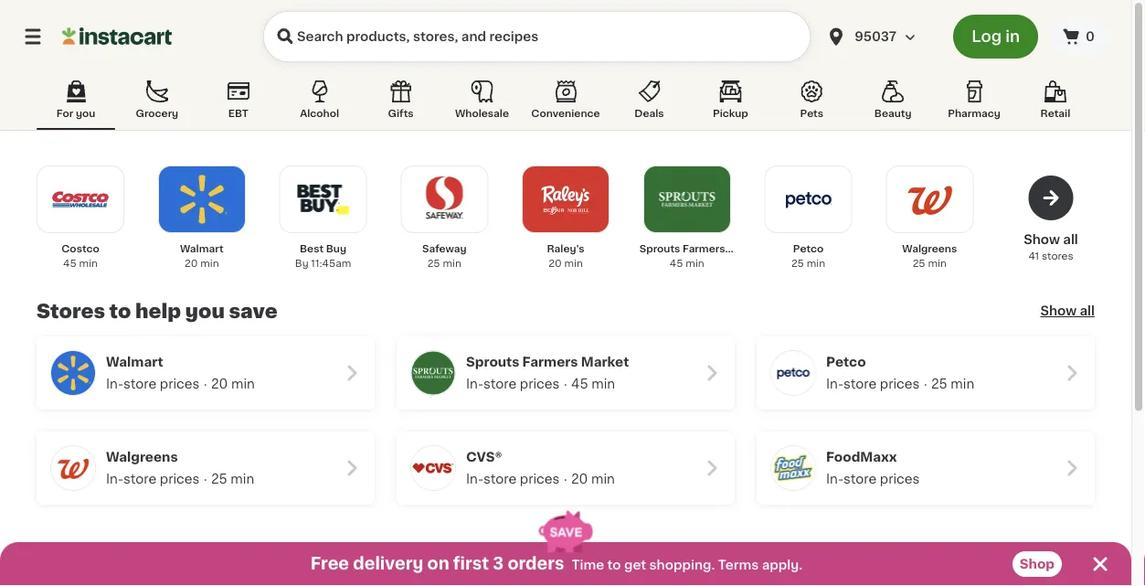 Task type: describe. For each thing, give the bounding box(es) containing it.
alcohol
[[300, 108, 339, 118]]

raley's 20 min
[[547, 244, 585, 268]]

prices for petco
[[880, 378, 920, 390]]

farmers for sprouts farmers market
[[523, 356, 578, 369]]

walgreens for walgreens 25 min
[[903, 244, 958, 254]]

95037
[[855, 30, 897, 43]]

log in
[[972, 29, 1021, 44]]

you inside for you button
[[76, 108, 95, 118]]

raley's
[[547, 244, 585, 254]]

grocery button
[[118, 77, 197, 130]]

to inside free delivery on first 3 orders time to get shopping. terms apply.
[[608, 559, 621, 572]]

petco 25 min
[[792, 244, 826, 268]]

sprouts for sprouts farmers market 45 min
[[640, 244, 681, 254]]

best
[[300, 244, 324, 254]]

instacart image
[[62, 26, 172, 48]]

ebt
[[228, 108, 249, 118]]

min inside the petco 25 min
[[807, 258, 826, 268]]

store for sprouts farmers market
[[484, 378, 517, 390]]

log in button
[[954, 15, 1039, 59]]

for
[[56, 108, 73, 118]]

walmart for walmart 20 min
[[180, 244, 224, 254]]

11:45am
[[311, 258, 351, 268]]

store for walmart
[[123, 378, 157, 390]]

first
[[453, 556, 489, 572]]

prices for cvs®
[[520, 473, 560, 486]]

wholesale
[[455, 108, 509, 118]]

show all 41 stores
[[1024, 233, 1079, 261]]

in- inside foodmaxx in-store prices
[[827, 473, 844, 486]]

help
[[135, 301, 181, 321]]

95037 button
[[826, 11, 936, 62]]

sprouts farmers market image
[[411, 351, 455, 395]]

safeway 25 min
[[422, 244, 467, 268]]

25 for petco 25 min
[[792, 258, 805, 268]]

wholesale button
[[443, 77, 522, 130]]

to inside tab panel
[[109, 301, 131, 321]]

close image
[[1090, 553, 1112, 575]]

save image
[[539, 511, 593, 553]]

log
[[972, 29, 1002, 44]]

min inside walgreens 25 min
[[929, 258, 947, 268]]

best buy by 11:45am
[[295, 244, 351, 268]]

show for show all
[[1041, 305, 1077, 317]]

get
[[625, 559, 647, 572]]

all for show all 41 stores
[[1064, 233, 1079, 246]]

in-store prices for walgreens
[[106, 473, 200, 486]]

stores to help you save tab panel
[[27, 160, 1105, 505]]

sprouts for sprouts farmers market
[[466, 356, 520, 369]]

walmart for walmart
[[106, 356, 163, 369]]

in- for walmart
[[106, 378, 123, 390]]

walgreens 25 min
[[903, 244, 958, 268]]

beauty
[[875, 108, 912, 118]]

0 vertical spatial petco image
[[778, 168, 840, 230]]

20 inside raley's 20 min
[[549, 258, 562, 268]]

25 min for petco
[[932, 378, 975, 390]]

prices for walmart
[[160, 378, 200, 390]]

prices inside foodmaxx in-store prices
[[880, 473, 920, 486]]

free delivery on first 3 orders time to get shopping. terms apply.
[[311, 556, 803, 572]]

pickup button
[[692, 77, 770, 130]]

25 min for walgreens
[[211, 473, 254, 486]]

cvs®
[[466, 451, 503, 464]]

costco image
[[49, 168, 112, 230]]

show for show all 41 stores
[[1024, 233, 1061, 246]]

pets button
[[773, 77, 852, 130]]

costco 45 min
[[62, 244, 99, 268]]

cvs® image
[[411, 446, 455, 490]]

0 vertical spatial walgreens image
[[899, 168, 961, 230]]

95037 button
[[819, 11, 943, 62]]

store for petco
[[844, 378, 877, 390]]

in-store prices for sprouts farmers market
[[466, 378, 560, 390]]

orders
[[508, 556, 565, 572]]

45 min
[[571, 378, 616, 390]]

shop categories tab list
[[37, 77, 1095, 130]]

prices for walgreens
[[160, 473, 200, 486]]

delivery
[[353, 556, 424, 572]]

raley's image
[[535, 168, 597, 230]]

in- for petco
[[827, 378, 844, 390]]

0 horizontal spatial walgreens image
[[51, 446, 95, 490]]

gifts button
[[362, 77, 440, 130]]

save
[[229, 301, 278, 321]]

shopping.
[[650, 559, 715, 572]]

safeway
[[422, 244, 467, 254]]

beauty button
[[854, 77, 933, 130]]



Task type: vqa. For each thing, say whether or not it's contained in the screenshot.


Task type: locate. For each thing, give the bounding box(es) containing it.
by
[[295, 258, 309, 268]]

best buy image
[[292, 168, 354, 230]]

1 horizontal spatial 20 min
[[571, 473, 615, 486]]

45
[[63, 258, 77, 268], [670, 258, 683, 268], [571, 378, 589, 390]]

1 vertical spatial all
[[1080, 305, 1095, 317]]

walmart up help
[[180, 244, 224, 254]]

1 vertical spatial petco image
[[772, 351, 816, 395]]

0 horizontal spatial to
[[109, 301, 131, 321]]

store
[[123, 378, 157, 390], [484, 378, 517, 390], [844, 378, 877, 390], [123, 473, 157, 486], [484, 473, 517, 486], [844, 473, 877, 486]]

min inside sprouts farmers market 45 min
[[686, 258, 705, 268]]

25 inside safeway 25 min
[[428, 258, 440, 268]]

retail button
[[1017, 77, 1095, 130]]

in- for walgreens
[[106, 473, 123, 486]]

25 min
[[932, 378, 975, 390], [211, 473, 254, 486]]

45 inside sprouts farmers market 45 min
[[670, 258, 683, 268]]

1 vertical spatial show
[[1041, 305, 1077, 317]]

in- for sprouts farmers market
[[466, 378, 484, 390]]

foodmaxx image
[[772, 446, 816, 490]]

pickup
[[713, 108, 749, 118]]

0 vertical spatial walmart image
[[171, 168, 233, 230]]

min inside raley's 20 min
[[565, 258, 583, 268]]

in-
[[106, 378, 123, 390], [466, 378, 484, 390], [827, 378, 844, 390], [106, 473, 123, 486], [466, 473, 484, 486], [827, 473, 844, 486]]

0 horizontal spatial petco
[[794, 244, 824, 254]]

0 vertical spatial walgreens
[[903, 244, 958, 254]]

0 horizontal spatial walmart image
[[51, 351, 95, 395]]

1 horizontal spatial walgreens
[[903, 244, 958, 254]]

1 vertical spatial walmart
[[106, 356, 163, 369]]

1 vertical spatial petco
[[827, 356, 866, 369]]

farmers for sprouts farmers market 45 min
[[683, 244, 726, 254]]

0 button
[[1050, 18, 1110, 55]]

0 horizontal spatial market
[[581, 356, 629, 369]]

in- for cvs®
[[466, 473, 484, 486]]

walmart image down stores at the left
[[51, 351, 95, 395]]

1 horizontal spatial to
[[608, 559, 621, 572]]

show up 41
[[1024, 233, 1061, 246]]

sprouts
[[640, 244, 681, 254], [466, 356, 520, 369]]

45 down sprouts farmers market image
[[670, 258, 683, 268]]

walmart
[[180, 244, 224, 254], [106, 356, 163, 369]]

store for cvs®
[[484, 473, 517, 486]]

prices
[[160, 378, 200, 390], [520, 378, 560, 390], [880, 378, 920, 390], [160, 473, 200, 486], [520, 473, 560, 486], [880, 473, 920, 486]]

25 inside the petco 25 min
[[792, 258, 805, 268]]

apply.
[[762, 559, 803, 572]]

market left the petco 25 min
[[728, 244, 764, 254]]

stores
[[1042, 251, 1074, 261]]

show all
[[1041, 305, 1095, 317]]

stores
[[37, 301, 105, 321]]

1 vertical spatial you
[[185, 301, 225, 321]]

show inside popup button
[[1041, 305, 1077, 317]]

20 min
[[211, 378, 255, 390], [571, 473, 615, 486]]

1 vertical spatial walgreens image
[[51, 446, 95, 490]]

None search field
[[263, 11, 811, 62]]

walmart image
[[171, 168, 233, 230], [51, 351, 95, 395]]

1 vertical spatial farmers
[[523, 356, 578, 369]]

1 horizontal spatial you
[[185, 301, 225, 321]]

petco inside the petco 25 min
[[794, 244, 824, 254]]

farmers up 45 min
[[523, 356, 578, 369]]

0 vertical spatial sprouts
[[640, 244, 681, 254]]

to left help
[[109, 301, 131, 321]]

0 vertical spatial market
[[728, 244, 764, 254]]

0 horizontal spatial 45
[[63, 258, 77, 268]]

sprouts right sprouts farmers market icon
[[466, 356, 520, 369]]

0 horizontal spatial walgreens
[[106, 451, 178, 464]]

25 for walgreens 25 min
[[913, 258, 926, 268]]

to left get at the bottom right of the page
[[608, 559, 621, 572]]

1 horizontal spatial walgreens image
[[899, 168, 961, 230]]

for you button
[[37, 77, 115, 130]]

on
[[428, 556, 450, 572]]

show
[[1024, 233, 1061, 246], [1041, 305, 1077, 317]]

1 vertical spatial market
[[581, 356, 629, 369]]

20 min for cvs®
[[571, 473, 615, 486]]

foodmaxx in-store prices
[[827, 451, 920, 486]]

to
[[109, 301, 131, 321], [608, 559, 621, 572]]

45 down sprouts farmers market
[[571, 378, 589, 390]]

1 horizontal spatial petco
[[827, 356, 866, 369]]

deals button
[[610, 77, 689, 130]]

market inside sprouts farmers market 45 min
[[728, 244, 764, 254]]

petco for petco
[[827, 356, 866, 369]]

45 down costco
[[63, 258, 77, 268]]

all for show all
[[1080, 305, 1095, 317]]

min
[[79, 258, 98, 268], [200, 258, 219, 268], [443, 258, 462, 268], [565, 258, 583, 268], [686, 258, 705, 268], [807, 258, 826, 268], [929, 258, 947, 268], [231, 378, 255, 390], [592, 378, 616, 390], [951, 378, 975, 390], [231, 473, 254, 486], [592, 473, 615, 486]]

0
[[1086, 30, 1095, 43]]

20 min for walmart
[[211, 378, 255, 390]]

deals
[[635, 108, 664, 118]]

free
[[311, 556, 349, 572]]

0 vertical spatial you
[[76, 108, 95, 118]]

stores to help you save
[[37, 301, 278, 321]]

min inside safeway 25 min
[[443, 258, 462, 268]]

in-store prices for cvs®
[[466, 473, 560, 486]]

store for walgreens
[[123, 473, 157, 486]]

alcohol button
[[280, 77, 359, 130]]

in-store prices for walmart
[[106, 378, 200, 390]]

convenience
[[532, 108, 600, 118]]

costco
[[62, 244, 99, 254]]

1 horizontal spatial 25 min
[[932, 378, 975, 390]]

pharmacy
[[948, 108, 1001, 118]]

sprouts farmers market
[[466, 356, 629, 369]]

petco for petco 25 min
[[794, 244, 824, 254]]

walmart 20 min
[[180, 244, 224, 268]]

walmart down stores to help you save
[[106, 356, 163, 369]]

market up 45 min
[[581, 356, 629, 369]]

0 vertical spatial petco
[[794, 244, 824, 254]]

sprouts farmers market 45 min
[[640, 244, 764, 268]]

you right help
[[185, 301, 225, 321]]

0 vertical spatial 25 min
[[932, 378, 975, 390]]

0 vertical spatial 20 min
[[211, 378, 255, 390]]

0 vertical spatial show
[[1024, 233, 1061, 246]]

in-store prices
[[106, 378, 200, 390], [466, 378, 560, 390], [827, 378, 920, 390], [106, 473, 200, 486], [466, 473, 560, 486]]

terms
[[719, 559, 759, 572]]

1 horizontal spatial all
[[1080, 305, 1095, 317]]

show down the stores
[[1041, 305, 1077, 317]]

safeway image
[[414, 168, 476, 230]]

sprouts inside sprouts farmers market 45 min
[[640, 244, 681, 254]]

farmers inside sprouts farmers market 45 min
[[683, 244, 726, 254]]

0 horizontal spatial farmers
[[523, 356, 578, 369]]

all inside show all 41 stores
[[1064, 233, 1079, 246]]

market for sprouts farmers market
[[581, 356, 629, 369]]

sprouts down sprouts farmers market image
[[640, 244, 681, 254]]

convenience button
[[524, 77, 608, 130]]

walgreens for walgreens
[[106, 451, 178, 464]]

store inside foodmaxx in-store prices
[[844, 473, 877, 486]]

farmers
[[683, 244, 726, 254], [523, 356, 578, 369]]

gifts
[[388, 108, 414, 118]]

petco image
[[778, 168, 840, 230], [772, 351, 816, 395]]

in
[[1006, 29, 1021, 44]]

market
[[728, 244, 764, 254], [581, 356, 629, 369]]

walmart image up walmart 20 min
[[171, 168, 233, 230]]

25 inside walgreens 25 min
[[913, 258, 926, 268]]

1 vertical spatial 20 min
[[571, 473, 615, 486]]

0 horizontal spatial sprouts
[[466, 356, 520, 369]]

market for sprouts farmers market 45 min
[[728, 244, 764, 254]]

1 horizontal spatial farmers
[[683, 244, 726, 254]]

0 horizontal spatial 25 min
[[211, 473, 254, 486]]

walgreens image
[[899, 168, 961, 230], [51, 446, 95, 490]]

0 horizontal spatial all
[[1064, 233, 1079, 246]]

0 vertical spatial to
[[109, 301, 131, 321]]

1 horizontal spatial market
[[728, 244, 764, 254]]

all inside popup button
[[1080, 305, 1095, 317]]

0 vertical spatial all
[[1064, 233, 1079, 246]]

25
[[428, 258, 440, 268], [792, 258, 805, 268], [913, 258, 926, 268], [932, 378, 948, 390], [211, 473, 227, 486]]

min inside walmart 20 min
[[200, 258, 219, 268]]

in-store prices for petco
[[827, 378, 920, 390]]

0 horizontal spatial walmart
[[106, 356, 163, 369]]

petco
[[794, 244, 824, 254], [827, 356, 866, 369]]

foodmaxx
[[827, 451, 897, 464]]

farmers down sprouts farmers market image
[[683, 244, 726, 254]]

1 vertical spatial 25 min
[[211, 473, 254, 486]]

retail
[[1041, 108, 1071, 118]]

you right for
[[76, 108, 95, 118]]

20
[[185, 258, 198, 268], [549, 258, 562, 268], [211, 378, 228, 390], [571, 473, 588, 486]]

0 vertical spatial farmers
[[683, 244, 726, 254]]

you inside stores to help you save tab panel
[[185, 301, 225, 321]]

0 vertical spatial walmart
[[180, 244, 224, 254]]

for you
[[56, 108, 95, 118]]

20 min up save image
[[571, 473, 615, 486]]

1 vertical spatial walmart image
[[51, 351, 95, 395]]

25 for safeway 25 min
[[428, 258, 440, 268]]

prices for sprouts farmers market
[[520, 378, 560, 390]]

show all button
[[1041, 302, 1095, 320]]

time
[[572, 559, 605, 572]]

sprouts farmers market image
[[656, 168, 719, 230]]

shop
[[1020, 558, 1055, 571]]

pharmacy button
[[935, 77, 1014, 130]]

ebt button
[[199, 77, 278, 130]]

shop button
[[1013, 551, 1063, 577]]

grocery
[[136, 108, 178, 118]]

all
[[1064, 233, 1079, 246], [1080, 305, 1095, 317]]

1 vertical spatial walgreens
[[106, 451, 178, 464]]

walgreens
[[903, 244, 958, 254], [106, 451, 178, 464]]

20 inside walmart 20 min
[[185, 258, 198, 268]]

Search field
[[263, 11, 811, 62]]

pets
[[801, 108, 824, 118]]

buy
[[326, 244, 347, 254]]

1 vertical spatial sprouts
[[466, 356, 520, 369]]

20 min down save
[[211, 378, 255, 390]]

0 horizontal spatial you
[[76, 108, 95, 118]]

1 vertical spatial to
[[608, 559, 621, 572]]

1 horizontal spatial walmart image
[[171, 168, 233, 230]]

1 horizontal spatial 45
[[571, 378, 589, 390]]

2 horizontal spatial 45
[[670, 258, 683, 268]]

1 horizontal spatial walmart
[[180, 244, 224, 254]]

you
[[76, 108, 95, 118], [185, 301, 225, 321]]

min inside costco 45 min
[[79, 258, 98, 268]]

41
[[1029, 251, 1040, 261]]

0 horizontal spatial 20 min
[[211, 378, 255, 390]]

show inside show all 41 stores
[[1024, 233, 1061, 246]]

1 horizontal spatial sprouts
[[640, 244, 681, 254]]

3
[[493, 556, 504, 572]]

45 inside costco 45 min
[[63, 258, 77, 268]]



